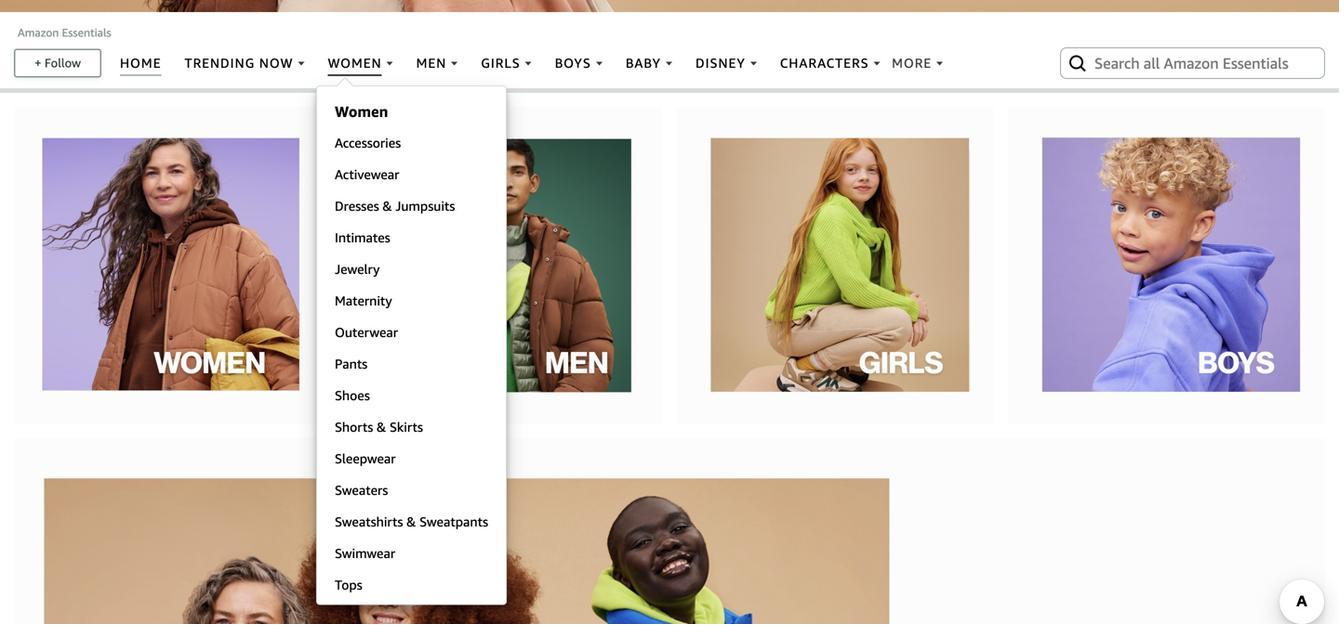 Task type: vqa. For each thing, say whether or not it's contained in the screenshot.
"Far" to the bottom
no



Task type: describe. For each thing, give the bounding box(es) containing it.
+ follow button
[[15, 50, 100, 76]]

essentials
[[62, 26, 111, 39]]

search image
[[1067, 52, 1089, 74]]



Task type: locate. For each thing, give the bounding box(es) containing it.
follow
[[45, 56, 81, 70]]

+ follow
[[34, 56, 81, 70]]

Search all Amazon Essentials search field
[[1095, 47, 1294, 79]]

+
[[34, 56, 41, 70]]

amazon
[[18, 26, 59, 39]]

amazon essentials link
[[18, 26, 111, 39]]

amazon essentials
[[18, 26, 111, 39]]



